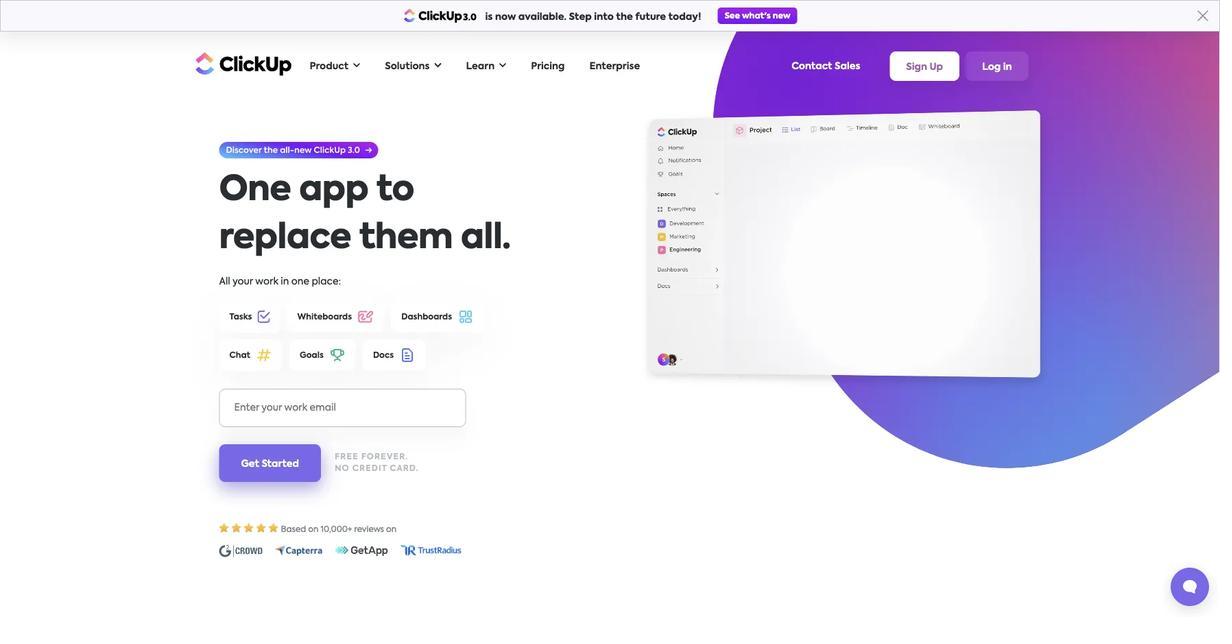 Task type: describe. For each thing, give the bounding box(es) containing it.
work
[[255, 277, 278, 286]]

credit
[[352, 465, 387, 473]]

product
[[310, 61, 349, 71]]

clickup image
[[192, 51, 292, 77]]

enterprise link
[[583, 52, 647, 80]]

discover the all-new clickup 3.0 image
[[219, 142, 378, 159]]

new
[[773, 12, 791, 20]]

capterra logo image
[[275, 545, 323, 557]]

what's
[[742, 12, 771, 20]]

2 on from the left
[[386, 526, 397, 534]]

solutions
[[385, 61, 430, 71]]

pricing
[[531, 61, 565, 71]]

close button image
[[1198, 10, 1209, 21]]

the
[[616, 12, 633, 22]]

whiteboards link
[[287, 301, 384, 333]]

chat
[[230, 351, 250, 360]]

contact
[[792, 61, 833, 71]]

product button
[[303, 52, 367, 80]]

clickup 3.0 image
[[404, 9, 477, 23]]

3 star image from the left
[[256, 524, 267, 533]]

them
[[359, 222, 453, 256]]

sales
[[835, 61, 861, 71]]

get started
[[241, 459, 299, 469]]

forever.
[[361, 453, 408, 462]]

learn button
[[459, 52, 513, 80]]

get
[[241, 459, 259, 469]]

1 star image from the left
[[232, 524, 242, 533]]

one
[[219, 174, 291, 208]]

sign up
[[907, 62, 944, 72]]

get started button
[[219, 445, 321, 482]]

contact sales link
[[785, 55, 868, 78]]

1 horizontal spatial in
[[1004, 62, 1012, 72]]

future
[[636, 12, 666, 22]]

pricing link
[[524, 52, 572, 80]]

1 star image from the left
[[219, 524, 230, 533]]

getapp logo image
[[335, 545, 388, 556]]

1 vertical spatial in
[[281, 277, 289, 286]]

step
[[569, 12, 592, 22]]

2 star image from the left
[[269, 524, 279, 533]]

sign up button
[[890, 52, 960, 81]]

based
[[281, 526, 306, 534]]

see what's new link
[[718, 8, 798, 24]]

app
[[299, 174, 369, 208]]

today!
[[669, 12, 702, 22]]

dashboards
[[402, 313, 452, 321]]

g2crowd logo image
[[219, 545, 262, 558]]

contact sales
[[792, 61, 861, 71]]



Task type: locate. For each thing, give the bounding box(es) containing it.
whiteboards
[[297, 313, 352, 321]]

2 star image from the left
[[244, 524, 254, 533]]

goals link
[[290, 340, 356, 371]]

see
[[725, 12, 740, 20]]

in right log
[[1004, 62, 1012, 72]]

enterprise
[[590, 61, 640, 71]]

0 horizontal spatial in
[[281, 277, 289, 286]]

free forever. no credit card.
[[335, 453, 419, 473]]

log
[[983, 62, 1001, 72]]

is
[[485, 12, 493, 22]]

docs link
[[363, 340, 426, 371]]

in left one
[[281, 277, 289, 286]]

started
[[262, 459, 299, 469]]

chat link
[[219, 340, 283, 371]]

tasks
[[230, 313, 252, 321]]

0 horizontal spatial on
[[308, 526, 319, 534]]

1 horizontal spatial star image
[[269, 524, 279, 533]]

all.
[[461, 222, 511, 256]]

learn
[[466, 61, 495, 71]]

all your work in one place:
[[219, 277, 341, 286]]

no
[[335, 465, 350, 473]]

log in link
[[966, 52, 1029, 81]]

is now available. step into the future today!
[[485, 12, 702, 22]]

trustradius logo image
[[400, 545, 461, 556]]

10,000+
[[321, 526, 352, 534]]

now
[[495, 12, 516, 22]]

log in
[[983, 62, 1012, 72]]

1 horizontal spatial on
[[386, 526, 397, 534]]

up
[[930, 62, 944, 72]]

one app to replace them all.
[[219, 174, 511, 256]]

star image
[[232, 524, 242, 533], [269, 524, 279, 533]]

on right the "based"
[[308, 526, 319, 534]]

in
[[1004, 62, 1012, 72], [281, 277, 289, 286]]

1 on from the left
[[308, 526, 319, 534]]

sign
[[907, 62, 928, 72]]

Enter your work email email field
[[219, 389, 466, 427]]

place:
[[312, 277, 341, 286]]

on right reviews
[[386, 526, 397, 534]]

replace
[[219, 222, 351, 256]]

0 horizontal spatial star image
[[232, 524, 242, 533]]

star image up g2crowd logo
[[232, 524, 242, 533]]

free
[[335, 453, 359, 462]]

one
[[291, 277, 309, 286]]

based on 10,000+ reviews on
[[281, 526, 397, 534]]

1 horizontal spatial star image
[[244, 524, 254, 533]]

card.
[[390, 465, 419, 473]]

all
[[219, 277, 230, 286]]

docs
[[373, 351, 394, 360]]

into
[[594, 12, 614, 22]]

to
[[376, 174, 414, 208]]

star image
[[219, 524, 230, 533], [244, 524, 254, 533], [256, 524, 267, 533]]

dashboards link
[[391, 301, 485, 333]]

available.
[[519, 12, 567, 22]]

goals
[[300, 351, 324, 360]]

star image left the "based"
[[269, 524, 279, 533]]

on
[[308, 526, 319, 534], [386, 526, 397, 534]]

0 vertical spatial in
[[1004, 62, 1012, 72]]

0 horizontal spatial star image
[[219, 524, 230, 533]]

solutions button
[[378, 52, 448, 80]]

see what's new
[[725, 12, 791, 20]]

2 horizontal spatial star image
[[256, 524, 267, 533]]

tasks link
[[219, 301, 280, 333]]

reviews
[[354, 526, 384, 534]]

your
[[233, 277, 253, 286]]



Task type: vqa. For each thing, say whether or not it's contained in the screenshot.
replace
yes



